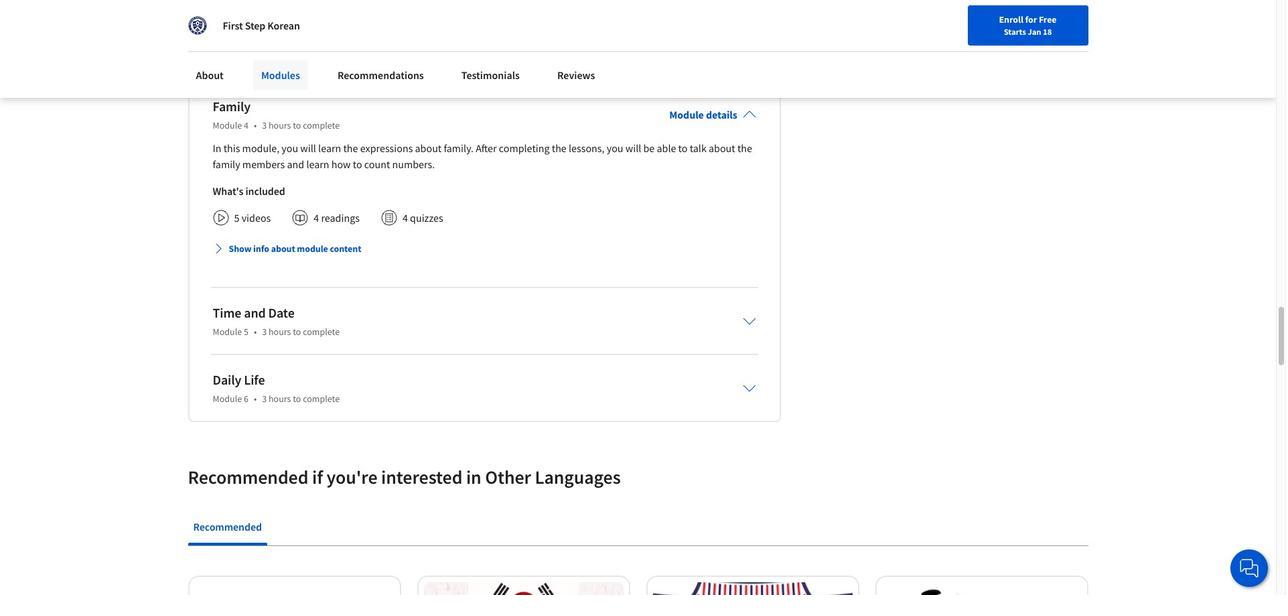 Task type: vqa. For each thing, say whether or not it's contained in the screenshot.
admissions
no



Task type: locate. For each thing, give the bounding box(es) containing it.
1 horizontal spatial you
[[607, 141, 624, 155]]

0 horizontal spatial the
[[343, 141, 358, 155]]

find
[[905, 15, 922, 27]]

and
[[287, 157, 304, 171], [244, 304, 266, 321]]

0 vertical spatial recommended
[[188, 465, 309, 489]]

• left '30'
[[281, 10, 284, 23]]

0 horizontal spatial you
[[282, 141, 298, 155]]

1 will from the left
[[300, 141, 316, 155]]

4 for 4 readings
[[314, 211, 319, 224]]

2 hours from the top
[[269, 325, 291, 338]]

0 horizontal spatial 5
[[234, 211, 240, 224]]

the left the lessons,
[[552, 141, 567, 155]]

1 horizontal spatial and
[[287, 157, 304, 171]]

learn up how at the top of the page
[[318, 141, 341, 155]]

recommended for recommended if you're interested in other languages
[[188, 465, 309, 489]]

show info about module content
[[229, 242, 361, 254]]

complete
[[303, 119, 340, 131], [303, 325, 340, 338], [303, 392, 340, 405]]

about
[[196, 68, 224, 82]]

quizzes
[[410, 211, 443, 224]]

complete inside time and date module 5 • 3 hours to complete
[[303, 325, 340, 338]]

3 up the life
[[262, 325, 267, 338]]

the right talk
[[738, 141, 752, 155]]

you're
[[327, 465, 378, 489]]

this
[[224, 141, 240, 155]]

new
[[943, 15, 961, 27]]

in this module, you will learn the expressions about family. after completing the lessons, you will be able to talk about the family members and learn how to count numbers.
[[213, 141, 752, 171]]

if
[[312, 465, 323, 489]]

recommended button
[[188, 510, 267, 543]]

1 horizontal spatial 4
[[314, 211, 319, 224]]

to left talk
[[679, 141, 688, 155]]

recommended
[[188, 465, 309, 489], [193, 520, 262, 533]]

module down time
[[213, 325, 242, 338]]

completing
[[499, 141, 550, 155]]

reviews
[[557, 68, 595, 82]]

count
[[364, 157, 390, 171]]

0 vertical spatial and
[[287, 157, 304, 171]]

0 horizontal spatial about
[[271, 242, 295, 254]]

1 vertical spatial and
[[244, 304, 266, 321]]

content
[[330, 242, 361, 254]]

graded
[[213, 10, 245, 23]]

you right module,
[[282, 141, 298, 155]]

3 inside daily life module 6 • 3 hours to complete
[[262, 392, 267, 405]]

english
[[1019, 15, 1052, 28]]

1 horizontal spatial will
[[626, 141, 641, 155]]

and inside time and date module 5 • 3 hours to complete
[[244, 304, 266, 321]]

• up the life
[[254, 325, 257, 338]]

4 inside family module 4 • 3 hours to complete
[[244, 119, 249, 131]]

1 horizontal spatial about
[[415, 141, 442, 155]]

time and date module 5 • 3 hours to complete
[[213, 304, 340, 338]]

about
[[415, 141, 442, 155], [709, 141, 736, 155], [271, 242, 295, 254]]

be
[[644, 141, 655, 155]]

talk
[[690, 141, 707, 155]]

1 vertical spatial hours
[[269, 325, 291, 338]]

2 the from the left
[[552, 141, 567, 155]]

0 vertical spatial hours
[[269, 119, 291, 131]]

numbers.
[[392, 157, 435, 171]]

recommended for recommended
[[193, 520, 262, 533]]

2 vertical spatial complete
[[303, 392, 340, 405]]

4 for 4 quizzes
[[403, 211, 408, 224]]

4 down the family
[[244, 119, 249, 131]]

5
[[234, 211, 240, 224], [244, 325, 249, 338]]

chat with us image
[[1239, 558, 1260, 579]]

to
[[293, 119, 301, 131], [679, 141, 688, 155], [353, 157, 362, 171], [293, 325, 301, 338], [293, 392, 301, 405]]

about up numbers.
[[415, 141, 442, 155]]

• up module,
[[254, 119, 257, 131]]

5 up the life
[[244, 325, 249, 338]]

daily life module 6 • 3 hours to complete
[[213, 371, 340, 405]]

complete inside family module 4 • 3 hours to complete
[[303, 119, 340, 131]]

family module 4 • 3 hours to complete
[[213, 98, 340, 131]]

3 right 6
[[262, 392, 267, 405]]

module left 6
[[213, 392, 242, 405]]

starts
[[1004, 26, 1026, 37]]

complete inside daily life module 6 • 3 hours to complete
[[303, 392, 340, 405]]

about right talk
[[709, 141, 736, 155]]

in
[[466, 465, 482, 489]]

learn
[[318, 141, 341, 155], [306, 157, 329, 171]]

0 horizontal spatial will
[[300, 141, 316, 155]]

quiz
[[248, 10, 268, 23]]

1 hours from the top
[[269, 119, 291, 131]]

in
[[213, 141, 221, 155]]

4 left readings
[[314, 211, 319, 224]]

recommended inside button
[[193, 520, 262, 533]]

0 vertical spatial 5
[[234, 211, 240, 224]]

hours up module,
[[269, 119, 291, 131]]

4
[[244, 119, 249, 131], [314, 211, 319, 224], [403, 211, 408, 224]]

will down family module 4 • 3 hours to complete
[[300, 141, 316, 155]]

to inside time and date module 5 • 3 hours to complete
[[293, 325, 301, 338]]

2 horizontal spatial about
[[709, 141, 736, 155]]

will left be
[[626, 141, 641, 155]]

hours inside daily life module 6 • 3 hours to complete
[[269, 392, 291, 405]]

english button
[[995, 0, 1076, 44]]

1 horizontal spatial the
[[552, 141, 567, 155]]

module down the family
[[213, 119, 242, 131]]

for
[[1026, 13, 1037, 25]]

hours inside family module 4 • 3 hours to complete
[[269, 119, 291, 131]]

to down modules link
[[293, 119, 301, 131]]

hours
[[269, 119, 291, 131], [269, 325, 291, 338], [269, 392, 291, 405]]

date
[[268, 304, 295, 321]]

2 horizontal spatial 4
[[403, 211, 408, 224]]

1 vertical spatial 5
[[244, 325, 249, 338]]

3 the from the left
[[738, 141, 752, 155]]

4 left quizzes
[[403, 211, 408, 224]]

1 vertical spatial complete
[[303, 325, 340, 338]]

1 complete from the top
[[303, 119, 340, 131]]

0 horizontal spatial and
[[244, 304, 266, 321]]

step
[[245, 19, 266, 32]]

family.
[[444, 141, 474, 155]]

jan
[[1028, 26, 1042, 37]]

hours right 6
[[269, 392, 291, 405]]

how
[[332, 157, 351, 171]]

1 the from the left
[[343, 141, 358, 155]]

• inside time and date module 5 • 3 hours to complete
[[254, 325, 257, 338]]

and right members
[[287, 157, 304, 171]]

to down date
[[293, 325, 301, 338]]

and left date
[[244, 304, 266, 321]]

• right 6
[[254, 392, 257, 405]]

hours down date
[[269, 325, 291, 338]]

2 complete from the top
[[303, 325, 340, 338]]

3 hours from the top
[[269, 392, 291, 405]]

to right how at the top of the page
[[353, 157, 362, 171]]

1 you from the left
[[282, 141, 298, 155]]

show
[[229, 242, 252, 254]]

3 up module,
[[262, 119, 267, 131]]

life
[[244, 371, 265, 388]]

expressions
[[360, 141, 413, 155]]

5 videos
[[234, 211, 271, 224]]

you
[[282, 141, 298, 155], [607, 141, 624, 155]]

testimonials link
[[454, 60, 528, 90]]

included
[[246, 184, 285, 197]]

•
[[281, 10, 284, 23], [254, 119, 257, 131], [254, 325, 257, 338], [254, 392, 257, 405]]

find your new career
[[905, 15, 989, 27]]

5 left videos
[[234, 211, 240, 224]]

korean
[[268, 19, 300, 32]]

the up how at the top of the page
[[343, 141, 358, 155]]

0 vertical spatial complete
[[303, 119, 340, 131]]

about link
[[188, 60, 232, 90]]

the
[[343, 141, 358, 155], [552, 141, 567, 155], [738, 141, 752, 155]]

recommendations
[[338, 68, 424, 82]]

module inside daily life module 6 • 3 hours to complete
[[213, 392, 242, 405]]

about right info
[[271, 242, 295, 254]]

1 vertical spatial recommended
[[193, 520, 262, 533]]

3 complete from the top
[[303, 392, 340, 405]]

1 horizontal spatial 5
[[244, 325, 249, 338]]

modules link
[[253, 60, 308, 90]]

you right the lessons,
[[607, 141, 624, 155]]

and inside in this module, you will learn the expressions about family. after completing the lessons, you will be able to talk about the family members and learn how to count numbers.
[[287, 157, 304, 171]]

will
[[300, 141, 316, 155], [626, 141, 641, 155]]

learn left how at the top of the page
[[306, 157, 329, 171]]

4 readings
[[314, 211, 360, 224]]

3
[[270, 10, 275, 23], [262, 119, 267, 131], [262, 325, 267, 338], [262, 392, 267, 405]]

2 horizontal spatial the
[[738, 141, 752, 155]]

enroll
[[999, 13, 1024, 25]]

• inside family module 4 • 3 hours to complete
[[254, 119, 257, 131]]

module
[[670, 108, 704, 121], [213, 119, 242, 131], [213, 325, 242, 338], [213, 392, 242, 405]]

readings
[[321, 211, 360, 224]]

None search field
[[191, 8, 513, 35]]

to right 6
[[293, 392, 301, 405]]

0 horizontal spatial 4
[[244, 119, 249, 131]]

2 vertical spatial hours
[[269, 392, 291, 405]]



Task type: describe. For each thing, give the bounding box(es) containing it.
first step korean
[[223, 19, 300, 32]]

your
[[924, 15, 942, 27]]

testimonials
[[462, 68, 520, 82]]

0 vertical spatial learn
[[318, 141, 341, 155]]

reviews link
[[549, 60, 603, 90]]

hours inside time and date module 5 • 3 hours to complete
[[269, 325, 291, 338]]

1 vertical spatial learn
[[306, 157, 329, 171]]

what's included
[[213, 184, 285, 197]]

members
[[242, 157, 285, 171]]

module
[[297, 242, 328, 254]]

time
[[213, 304, 241, 321]]

lessons,
[[569, 141, 605, 155]]

details
[[706, 108, 738, 121]]

languages
[[535, 465, 621, 489]]

5 inside time and date module 5 • 3 hours to complete
[[244, 325, 249, 338]]

recommended if you're interested in other languages
[[188, 465, 621, 489]]

daily
[[213, 371, 241, 388]]

family
[[213, 157, 240, 171]]

graded quiz 3 • 30 minutes
[[213, 10, 339, 23]]

to inside family module 4 • 3 hours to complete
[[293, 119, 301, 131]]

career
[[963, 15, 989, 27]]

about inside dropdown button
[[271, 242, 295, 254]]

to inside daily life module 6 • 3 hours to complete
[[293, 392, 301, 405]]

4 quizzes
[[403, 211, 443, 224]]

minutes
[[302, 10, 339, 23]]

module inside family module 4 • 3 hours to complete
[[213, 119, 242, 131]]

what's
[[213, 184, 244, 197]]

recommendations link
[[330, 60, 432, 90]]

6
[[244, 392, 249, 405]]

interested
[[381, 465, 463, 489]]

3 inside family module 4 • 3 hours to complete
[[262, 119, 267, 131]]

family
[[213, 98, 251, 114]]

modules
[[261, 68, 300, 82]]

3 inside time and date module 5 • 3 hours to complete
[[262, 325, 267, 338]]

other
[[485, 465, 531, 489]]

show info about module content button
[[207, 236, 367, 260]]

find your new career link
[[898, 13, 995, 30]]

enroll for free starts jan 18
[[999, 13, 1057, 37]]

info
[[253, 242, 269, 254]]

18
[[1043, 26, 1052, 37]]

module left "details"
[[670, 108, 704, 121]]

2 will from the left
[[626, 141, 641, 155]]

able
[[657, 141, 676, 155]]

module inside time and date module 5 • 3 hours to complete
[[213, 325, 242, 338]]

module,
[[242, 141, 280, 155]]

yonsei university image
[[188, 16, 207, 35]]

free
[[1039, 13, 1057, 25]]

30
[[289, 10, 300, 23]]

• inside daily life module 6 • 3 hours to complete
[[254, 392, 257, 405]]

3 right quiz
[[270, 10, 275, 23]]

module details
[[670, 108, 738, 121]]

videos
[[242, 211, 271, 224]]

2 you from the left
[[607, 141, 624, 155]]

first
[[223, 19, 243, 32]]

after
[[476, 141, 497, 155]]



